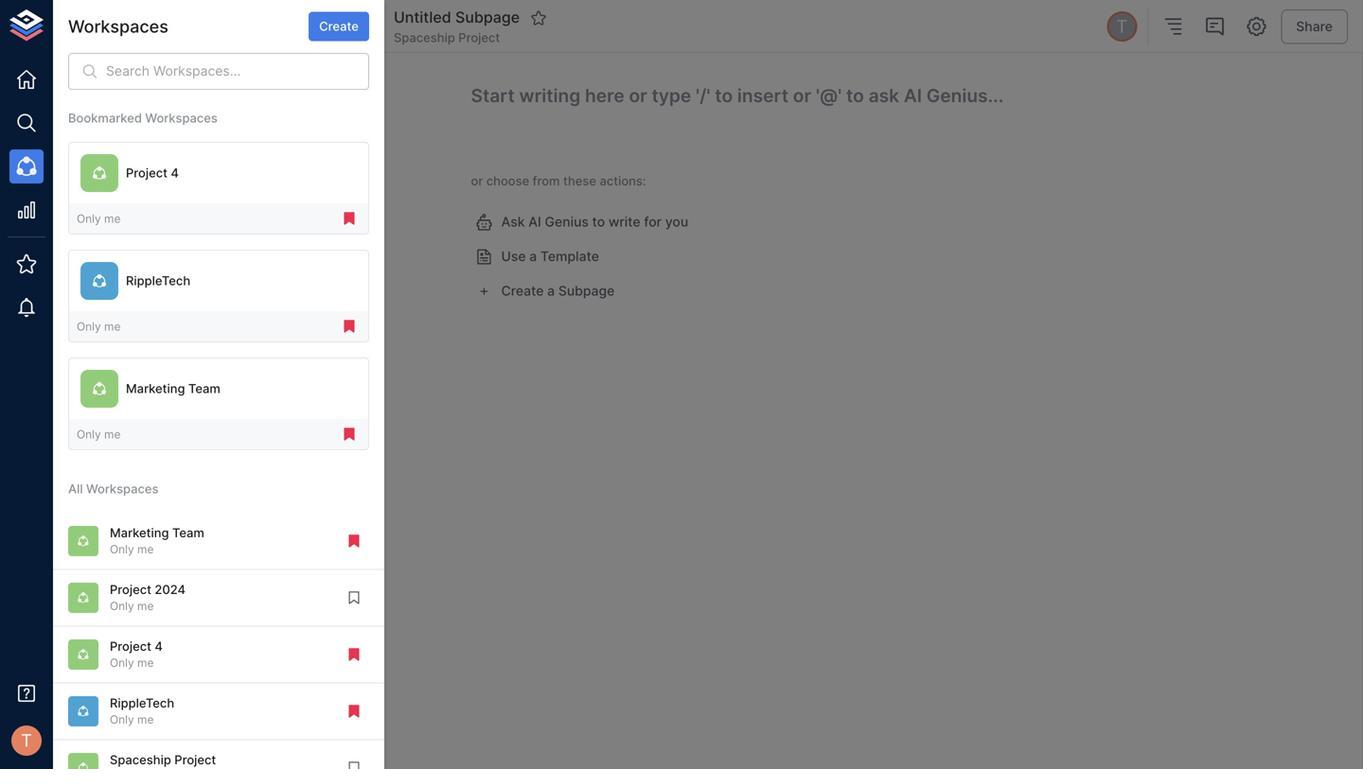 Task type: describe. For each thing, give the bounding box(es) containing it.
comments image
[[1204, 15, 1227, 38]]

a for use
[[530, 249, 537, 265]]

project for project 2024 only me
[[110, 583, 151, 597]]

hide wiki image
[[74, 15, 97, 38]]

settings image
[[1246, 15, 1268, 38]]

all
[[68, 482, 83, 497]]

from
[[533, 174, 560, 188]]

a for create
[[548, 283, 555, 299]]

document
[[143, 67, 213, 84]]

project 2024 only me
[[110, 583, 186, 614]]

ask ai genius to write for you button
[[471, 205, 696, 240]]

1 vertical spatial spaceship project link
[[53, 741, 384, 770]]

Search Workspaces... text field
[[106, 53, 369, 90]]

remove bookmark image for rippletech
[[346, 703, 363, 721]]

rippletech only me
[[110, 696, 174, 727]]

untitled document
[[85, 67, 213, 84]]

1 vertical spatial t button
[[6, 721, 47, 762]]

0 vertical spatial spaceship project link
[[394, 29, 500, 46]]

to
[[592, 214, 605, 230]]

bookmark image
[[346, 760, 363, 770]]

1 vertical spatial spaceship project
[[110, 753, 216, 768]]

choose
[[487, 174, 530, 188]]

untitled inside "untitled subpage" link
[[98, 113, 148, 129]]

subpage inside the add subpage button
[[260, 19, 313, 34]]

you
[[665, 214, 689, 230]]

0 vertical spatial workspaces
[[68, 16, 168, 37]]

workspaces for all workspaces
[[86, 482, 159, 497]]

go back image
[[358, 15, 381, 38]]

template
[[541, 249, 599, 265]]

bookmark image
[[346, 590, 363, 607]]

or
[[471, 174, 483, 188]]

remove bookmark image for marketing team
[[341, 426, 358, 443]]

subpage inside "untitled subpage" link
[[152, 113, 208, 129]]

remove bookmark image for project 4
[[346, 647, 363, 664]]

genius
[[545, 214, 589, 230]]

create for create
[[319, 19, 359, 34]]

share
[[1297, 18, 1333, 34]]

only inside the rippletech only me
[[110, 714, 134, 727]]

marketing team
[[126, 382, 221, 396]]

1 vertical spatial untitled subpage
[[98, 113, 208, 129]]

ai
[[529, 214, 542, 230]]

me inside project 4 only me
[[137, 657, 154, 671]]

me inside project 2024 only me
[[137, 600, 154, 614]]

1 horizontal spatial spaceship
[[394, 30, 455, 45]]

create button
[[309, 12, 369, 41]]

bookmarked workspaces
[[68, 111, 218, 125]]

these
[[563, 174, 597, 188]]

rippletech for rippletech
[[126, 274, 190, 288]]

all workspaces
[[68, 482, 159, 497]]

bookmarked
[[68, 111, 142, 125]]

only inside project 4 only me
[[110, 657, 134, 671]]

use a template button
[[471, 240, 607, 274]]

marketing team only me
[[110, 526, 204, 557]]

favorite image
[[530, 9, 547, 26]]

create a subpage button
[[471, 274, 623, 309]]

actions:
[[600, 174, 646, 188]]

table of contents image
[[1162, 15, 1185, 38]]



Task type: vqa. For each thing, say whether or not it's contained in the screenshot.
the bottom Plan
no



Task type: locate. For each thing, give the bounding box(es) containing it.
1 horizontal spatial t
[[1117, 16, 1128, 37]]

0 horizontal spatial untitled subpage
[[98, 113, 208, 129]]

subpage down document
[[152, 113, 208, 129]]

2024
[[155, 583, 186, 597]]

4 for project 4
[[171, 166, 179, 180]]

spaceship project link right go back icon
[[394, 29, 500, 46]]

use a template
[[501, 249, 599, 265]]

workspaces
[[68, 16, 168, 37], [145, 111, 218, 125], [86, 482, 159, 497]]

marketing
[[126, 382, 185, 396], [110, 526, 169, 541]]

0 vertical spatial untitled
[[394, 8, 452, 27]]

or choose from these actions:
[[471, 174, 646, 188]]

untitled down 'untitled document'
[[98, 113, 148, 129]]

for
[[644, 214, 662, 230]]

2 vertical spatial only me
[[77, 428, 121, 442]]

1 horizontal spatial create
[[501, 283, 544, 299]]

add subpage
[[233, 19, 313, 34]]

1 vertical spatial a
[[548, 283, 555, 299]]

rippletech
[[126, 274, 190, 288], [110, 696, 174, 711]]

subpage
[[456, 8, 520, 27], [260, 19, 313, 34], [152, 113, 208, 129], [559, 283, 615, 299]]

untitled
[[394, 8, 452, 27], [85, 67, 139, 84], [98, 113, 148, 129]]

rippletech for rippletech only me
[[110, 696, 174, 711]]

0 vertical spatial spaceship project
[[394, 30, 500, 45]]

0 horizontal spatial create
[[319, 19, 359, 34]]

1 horizontal spatial untitled subpage
[[394, 8, 520, 27]]

4 down project 2024 only me
[[155, 640, 163, 654]]

0 vertical spatial create
[[319, 19, 359, 34]]

0 vertical spatial remove bookmark image
[[346, 647, 363, 664]]

project inside project 2024 only me
[[110, 583, 151, 597]]

0 vertical spatial spaceship
[[394, 30, 455, 45]]

only
[[77, 212, 101, 226], [77, 320, 101, 334], [77, 428, 101, 442], [110, 543, 134, 557], [110, 600, 134, 614], [110, 657, 134, 671], [110, 714, 134, 727]]

0 vertical spatial team
[[188, 382, 221, 396]]

workspaces up 'untitled document'
[[68, 16, 168, 37]]

untitled document link
[[53, 53, 337, 98]]

project 4 only me
[[110, 640, 163, 671]]

1 vertical spatial create
[[501, 283, 544, 299]]

t button
[[1104, 9, 1140, 45], [6, 721, 47, 762]]

4
[[171, 166, 179, 180], [155, 640, 163, 654]]

create down the use
[[501, 283, 544, 299]]

1 vertical spatial untitled
[[85, 67, 139, 84]]

1 vertical spatial marketing
[[110, 526, 169, 541]]

team for marketing team
[[188, 382, 221, 396]]

add subpage button
[[223, 12, 322, 41]]

use
[[501, 249, 526, 265]]

workspaces right all
[[86, 482, 159, 497]]

untitled up bookmarked
[[85, 67, 139, 84]]

spaceship project link down the rippletech only me
[[53, 741, 384, 770]]

add
[[233, 19, 257, 34]]

untitled inside untitled document 'link'
[[85, 67, 139, 84]]

marketing inside marketing team only me
[[110, 526, 169, 541]]

untitled subpage left favorite icon
[[394, 8, 520, 27]]

2 remove bookmark image from the top
[[346, 703, 363, 721]]

0 vertical spatial a
[[530, 249, 537, 265]]

1 horizontal spatial spaceship project link
[[394, 29, 500, 46]]

only inside project 2024 only me
[[110, 600, 134, 614]]

remove bookmark image
[[346, 647, 363, 664], [346, 703, 363, 721]]

share button
[[1282, 9, 1349, 44]]

spaceship project
[[394, 30, 500, 45], [110, 753, 216, 768]]

1 vertical spatial workspaces
[[145, 111, 218, 125]]

ask
[[501, 214, 525, 230]]

untitled subpage
[[394, 8, 520, 27], [98, 113, 208, 129]]

0 horizontal spatial spaceship project
[[110, 753, 216, 768]]

marketing for marketing team
[[126, 382, 185, 396]]

subpage inside create a subpage button
[[559, 283, 615, 299]]

0 horizontal spatial a
[[530, 249, 537, 265]]

remove bookmark image for project 4
[[341, 210, 358, 227]]

project inside project 4 only me
[[110, 640, 151, 654]]

spaceship project right go back icon
[[394, 30, 500, 45]]

marketing for marketing team only me
[[110, 526, 169, 541]]

a right the use
[[530, 249, 537, 265]]

0 vertical spatial only me
[[77, 212, 121, 226]]

workspaces down document
[[145, 111, 218, 125]]

project for project 4 only me
[[110, 640, 151, 654]]

0 horizontal spatial t button
[[6, 721, 47, 762]]

create
[[319, 19, 359, 34], [501, 283, 544, 299]]

0 vertical spatial t
[[1117, 16, 1128, 37]]

spaceship project link
[[394, 29, 500, 46], [53, 741, 384, 770]]

1 vertical spatial remove bookmark image
[[346, 703, 363, 721]]

subpage right add
[[260, 19, 313, 34]]

0 horizontal spatial spaceship project link
[[53, 741, 384, 770]]

3 only me from the top
[[77, 428, 121, 442]]

subpage down template
[[559, 283, 615, 299]]

1 vertical spatial only me
[[77, 320, 121, 334]]

0 vertical spatial marketing
[[126, 382, 185, 396]]

remove bookmark image for rippletech
[[341, 318, 358, 335]]

0 vertical spatial untitled subpage
[[394, 8, 520, 27]]

ask ai genius to write for you
[[501, 214, 689, 230]]

1 horizontal spatial 4
[[171, 166, 179, 180]]

create right add subpage
[[319, 19, 359, 34]]

1 vertical spatial rippletech
[[110, 696, 174, 711]]

spaceship project down the rippletech only me
[[110, 753, 216, 768]]

1 horizontal spatial a
[[548, 283, 555, 299]]

me inside marketing team only me
[[137, 543, 154, 557]]

only me for project
[[77, 212, 121, 226]]

0 vertical spatial t button
[[1104, 9, 1140, 45]]

1 vertical spatial 4
[[155, 640, 163, 654]]

0 vertical spatial rippletech
[[126, 274, 190, 288]]

workspaces for bookmarked workspaces
[[145, 111, 218, 125]]

0 vertical spatial 4
[[171, 166, 179, 180]]

4 for project 4 only me
[[155, 640, 163, 654]]

4 inside project 4 only me
[[155, 640, 163, 654]]

team for marketing team only me
[[172, 526, 204, 541]]

create inside create a subpage button
[[501, 283, 544, 299]]

only inside marketing team only me
[[110, 543, 134, 557]]

1 vertical spatial spaceship
[[110, 753, 171, 768]]

create for create a subpage
[[501, 283, 544, 299]]

subpage left favorite icon
[[456, 8, 520, 27]]

0 horizontal spatial t
[[21, 731, 32, 752]]

2 vertical spatial untitled
[[98, 113, 148, 129]]

a inside create a subpage button
[[548, 283, 555, 299]]

1 horizontal spatial t button
[[1104, 9, 1140, 45]]

untitled subpage down 'untitled document'
[[98, 113, 208, 129]]

0 horizontal spatial 4
[[155, 640, 163, 654]]

project 4
[[126, 166, 179, 180]]

only me
[[77, 212, 121, 226], [77, 320, 121, 334], [77, 428, 121, 442]]

me inside the rippletech only me
[[137, 714, 154, 727]]

only me for marketing
[[77, 428, 121, 442]]

2 vertical spatial workspaces
[[86, 482, 159, 497]]

untitled right go back icon
[[394, 8, 452, 27]]

a
[[530, 249, 537, 265], [548, 283, 555, 299]]

1 horizontal spatial spaceship project
[[394, 30, 500, 45]]

write
[[609, 214, 641, 230]]

project for project 4
[[126, 166, 168, 180]]

1 vertical spatial team
[[172, 526, 204, 541]]

untitled subpage link
[[98, 112, 208, 130]]

create inside create button
[[319, 19, 359, 34]]

spaceship
[[394, 30, 455, 45], [110, 753, 171, 768]]

remove bookmark image down bookmark image at the bottom left of page
[[346, 647, 363, 664]]

2 only me from the top
[[77, 320, 121, 334]]

t
[[1117, 16, 1128, 37], [21, 731, 32, 752]]

remove bookmark image
[[341, 210, 358, 227], [341, 318, 358, 335], [341, 426, 358, 443], [346, 533, 363, 550]]

1 only me from the top
[[77, 212, 121, 226]]

create a subpage
[[501, 283, 615, 299]]

me
[[104, 212, 121, 226], [104, 320, 121, 334], [104, 428, 121, 442], [137, 543, 154, 557], [137, 600, 154, 614], [137, 657, 154, 671], [137, 714, 154, 727]]

spaceship right go back icon
[[394, 30, 455, 45]]

0 horizontal spatial spaceship
[[110, 753, 171, 768]]

a down use a template on the left top of page
[[548, 283, 555, 299]]

4 down "untitled subpage" link
[[171, 166, 179, 180]]

1 remove bookmark image from the top
[[346, 647, 363, 664]]

remove bookmark image up bookmark icon
[[346, 703, 363, 721]]

1 vertical spatial t
[[21, 731, 32, 752]]

team
[[188, 382, 221, 396], [172, 526, 204, 541]]

team inside marketing team only me
[[172, 526, 204, 541]]

project
[[459, 30, 500, 45], [126, 166, 168, 180], [110, 583, 151, 597], [110, 640, 151, 654], [175, 753, 216, 768]]

spaceship down the rippletech only me
[[110, 753, 171, 768]]

a inside use a template button
[[530, 249, 537, 265]]



